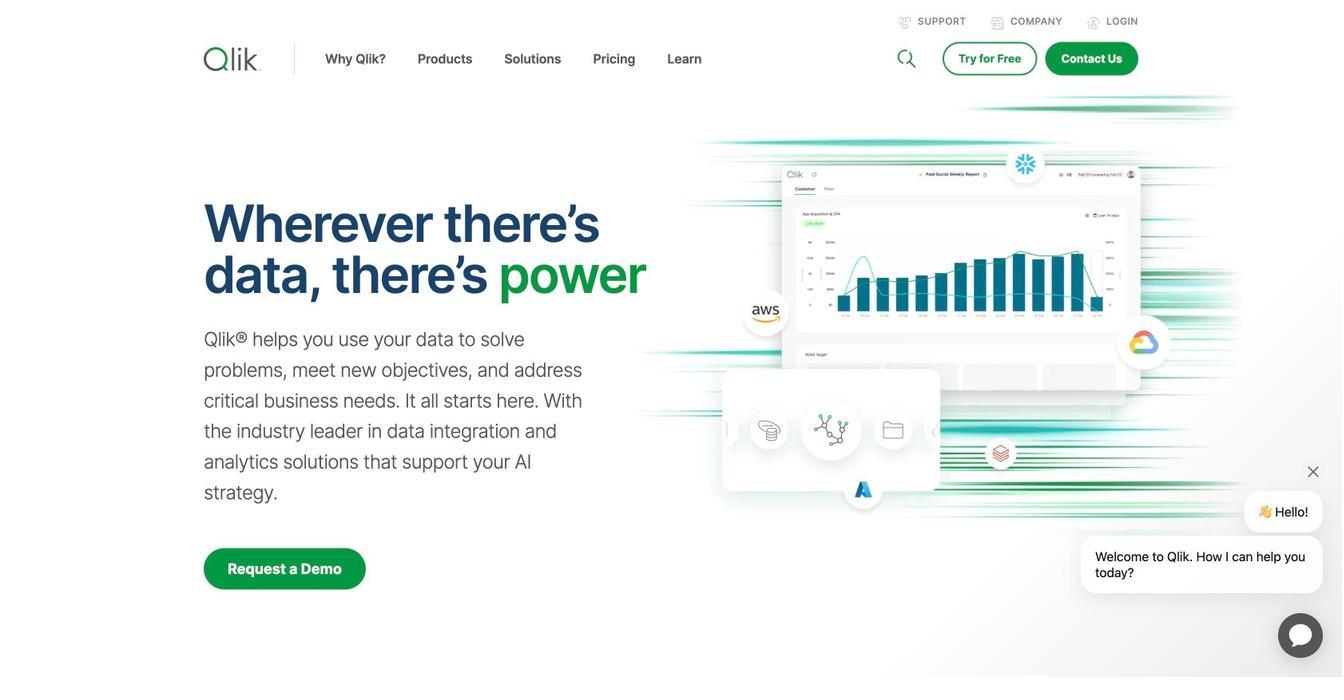 Task type: vqa. For each thing, say whether or not it's contained in the screenshot.
Company image
yes



Task type: locate. For each thing, give the bounding box(es) containing it.
support image
[[899, 17, 912, 30]]

application
[[1259, 594, 1342, 678]]



Task type: describe. For each thing, give the bounding box(es) containing it.
qlik image
[[204, 47, 261, 71]]

login image
[[1088, 17, 1100, 30]]

company image
[[991, 17, 1004, 30]]



